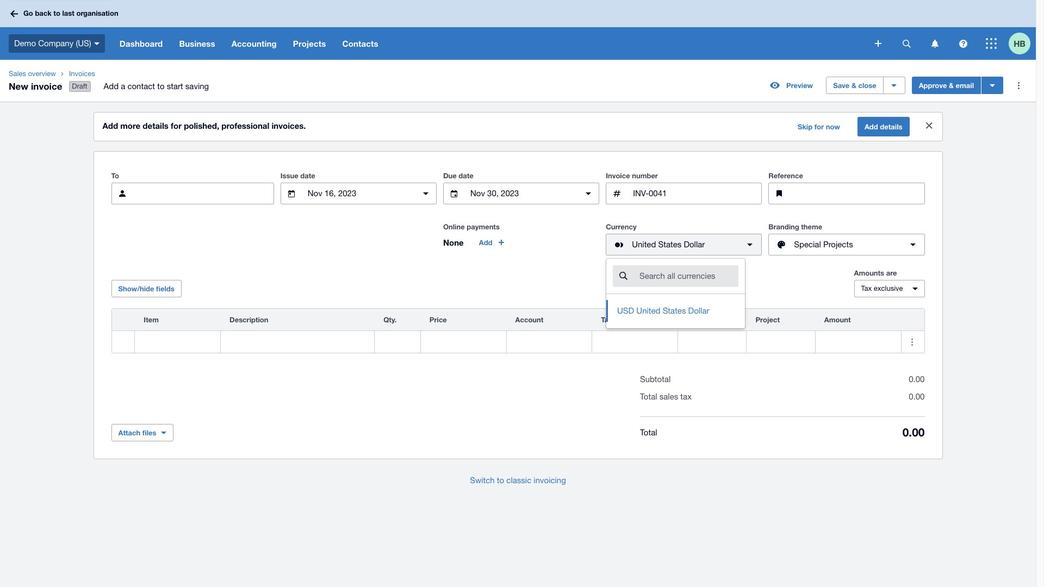 Task type: locate. For each thing, give the bounding box(es) containing it.
1 horizontal spatial tax
[[861, 284, 872, 293]]

date right due on the left top of page
[[459, 171, 474, 180]]

more date options image
[[415, 183, 437, 205], [578, 183, 599, 205]]

add left more
[[103, 121, 118, 131]]

0 horizontal spatial to
[[53, 9, 60, 18]]

tax left rate
[[601, 315, 613, 324]]

(us)
[[76, 38, 91, 48]]

tax inside invoice line item list element
[[601, 315, 613, 324]]

save
[[833, 81, 850, 90]]

add for add a contact to start saving
[[104, 82, 119, 91]]

1 horizontal spatial for
[[815, 122, 824, 131]]

united down currency
[[632, 240, 656, 249]]

contacts button
[[334, 27, 387, 60]]

2 horizontal spatial to
[[497, 476, 504, 485]]

1 horizontal spatial none field
[[606, 258, 746, 329]]

to left last
[[53, 9, 60, 18]]

1 vertical spatial dollar
[[688, 306, 709, 315]]

0 horizontal spatial projects
[[293, 39, 326, 48]]

united states dollar button
[[606, 234, 762, 256]]

number
[[632, 171, 658, 180]]

group containing usd
[[606, 259, 745, 329]]

svg image
[[10, 10, 18, 17], [903, 39, 911, 48]]

details left close 'icon'
[[880, 122, 903, 131]]

date
[[300, 171, 315, 180], [459, 171, 474, 180]]

1 vertical spatial projects
[[823, 240, 853, 249]]

0 vertical spatial tax
[[861, 284, 872, 293]]

add left a
[[104, 82, 119, 91]]

banner
[[0, 0, 1036, 60]]

0 horizontal spatial date
[[300, 171, 315, 180]]

& inside button
[[852, 81, 856, 90]]

sales
[[660, 392, 678, 401]]

None field
[[606, 258, 746, 329], [135, 331, 220, 353]]

new
[[9, 80, 28, 92]]

fields
[[156, 284, 174, 293]]

2 vertical spatial to
[[497, 476, 504, 485]]

invoices
[[69, 70, 95, 78]]

branding
[[769, 222, 799, 231]]

2 date from the left
[[459, 171, 474, 180]]

details right more
[[143, 121, 169, 131]]

svg image up approve
[[931, 39, 938, 48]]

switch to classic invoicing button
[[461, 470, 575, 492]]

0 horizontal spatial for
[[171, 121, 182, 131]]

total for total sales tax
[[640, 392, 657, 401]]

Due date text field
[[469, 183, 573, 204]]

0 horizontal spatial details
[[143, 121, 169, 131]]

a
[[121, 82, 125, 91]]

qty.
[[384, 315, 397, 324]]

more line item options image
[[901, 331, 923, 353]]

1 horizontal spatial date
[[459, 171, 474, 180]]

close
[[858, 81, 876, 90]]

svg image left hb on the top
[[986, 38, 997, 49]]

add
[[104, 82, 119, 91], [103, 121, 118, 131], [865, 122, 878, 131], [479, 238, 492, 247]]

invoice
[[31, 80, 62, 92]]

0 vertical spatial svg image
[[10, 10, 18, 17]]

1 vertical spatial to
[[157, 82, 165, 91]]

navigation containing dashboard
[[111, 27, 867, 60]]

united inside popup button
[[632, 240, 656, 249]]

tax down amounts
[[861, 284, 872, 293]]

go back to last organisation
[[23, 9, 118, 18]]

none field inventory item
[[135, 331, 220, 353]]

svg image right (us)
[[94, 42, 99, 45]]

saving
[[185, 82, 209, 91]]

payments
[[467, 222, 500, 231]]

states
[[658, 240, 682, 249], [663, 306, 686, 315]]

back
[[35, 9, 52, 18]]

& left email
[[949, 81, 954, 90]]

none field down united states dollar popup button
[[606, 258, 746, 329]]

none field containing usd
[[606, 258, 746, 329]]

show/hide fields button
[[111, 280, 182, 298]]

more date options image for due date
[[578, 183, 599, 205]]

dollar
[[684, 240, 705, 249], [688, 306, 709, 315]]

dollar up search all currencies text field
[[684, 240, 705, 249]]

1 horizontal spatial details
[[880, 122, 903, 131]]

0 vertical spatial dollar
[[684, 240, 705, 249]]

company
[[38, 38, 74, 48]]

add for add details
[[865, 122, 878, 131]]

add a contact to start saving
[[104, 82, 209, 91]]

0 horizontal spatial tax
[[601, 315, 613, 324]]

add for add more details for polished, professional invoices.
[[103, 121, 118, 131]]

to inside button
[[497, 476, 504, 485]]

svg image inside go back to last organisation link
[[10, 10, 18, 17]]

save & close
[[833, 81, 876, 90]]

projects button
[[285, 27, 334, 60]]

add button
[[472, 234, 512, 251]]

svg image up close
[[875, 40, 882, 47]]

add right now
[[865, 122, 878, 131]]

1 vertical spatial states
[[663, 306, 686, 315]]

reference
[[769, 171, 803, 180]]

1 horizontal spatial svg image
[[903, 39, 911, 48]]

0.00
[[909, 375, 925, 384], [909, 392, 925, 401], [903, 426, 925, 439]]

svg image
[[986, 38, 997, 49], [931, 39, 938, 48], [959, 39, 967, 48], [875, 40, 882, 47], [94, 42, 99, 45]]

0 horizontal spatial svg image
[[10, 10, 18, 17]]

0 horizontal spatial more date options image
[[415, 183, 437, 205]]

skip
[[798, 122, 813, 131]]

0 vertical spatial none field
[[606, 258, 746, 329]]

special projects button
[[769, 234, 925, 256]]

0 vertical spatial states
[[658, 240, 682, 249]]

to
[[53, 9, 60, 18], [157, 82, 165, 91], [497, 476, 504, 485]]

business
[[179, 39, 215, 48]]

item
[[144, 315, 159, 324]]

1 & from the left
[[852, 81, 856, 90]]

usd united states dollar
[[617, 306, 709, 315]]

to right 'switch' at bottom left
[[497, 476, 504, 485]]

close image
[[918, 115, 940, 137]]

0 vertical spatial united
[[632, 240, 656, 249]]

1 vertical spatial 0.00
[[909, 392, 925, 401]]

united right usd
[[636, 306, 660, 315]]

1 vertical spatial none field
[[135, 331, 220, 353]]

none field down item
[[135, 331, 220, 353]]

0 horizontal spatial none field
[[135, 331, 220, 353]]

dollar down search all currencies text field
[[688, 306, 709, 315]]

project
[[756, 315, 780, 324]]

branding theme
[[769, 222, 822, 231]]

add down 'payments' on the left top of page
[[479, 238, 492, 247]]

amounts are
[[854, 269, 897, 277]]

attach files button
[[111, 424, 173, 442]]

total down subtotal
[[640, 392, 657, 401]]

subtotal
[[640, 375, 671, 384]]

1 horizontal spatial &
[[949, 81, 954, 90]]

& inside button
[[949, 81, 954, 90]]

overview
[[28, 70, 56, 78]]

1 date from the left
[[300, 171, 315, 180]]

1 total from the top
[[640, 392, 657, 401]]

projects inside popup button
[[823, 240, 853, 249]]

invoice line item list element
[[111, 308, 925, 354]]

projects
[[293, 39, 326, 48], [823, 240, 853, 249]]

2 total from the top
[[640, 428, 657, 437]]

organisation
[[76, 9, 118, 18]]

add inside button
[[479, 238, 492, 247]]

contact element
[[111, 183, 274, 205]]

date right issue
[[300, 171, 315, 180]]

states left region
[[663, 306, 686, 315]]

total
[[640, 392, 657, 401], [640, 428, 657, 437]]

details
[[143, 121, 169, 131], [880, 122, 903, 131]]

0 vertical spatial projects
[[293, 39, 326, 48]]

new invoice
[[9, 80, 62, 92]]

currency
[[606, 222, 637, 231]]

2 more date options image from the left
[[578, 183, 599, 205]]

tax
[[681, 392, 692, 401]]

0 horizontal spatial &
[[852, 81, 856, 90]]

amounts
[[854, 269, 884, 277]]

1 horizontal spatial to
[[157, 82, 165, 91]]

none
[[443, 238, 464, 248]]

united
[[632, 240, 656, 249], [636, 306, 660, 315]]

invoices.
[[272, 121, 306, 131]]

1 vertical spatial total
[[640, 428, 657, 437]]

total for total
[[640, 428, 657, 437]]

2 & from the left
[[949, 81, 954, 90]]

0.00 for subtotal
[[909, 375, 925, 384]]

projects left contacts dropdown button
[[293, 39, 326, 48]]

more line item options element
[[901, 309, 924, 331]]

price
[[430, 315, 447, 324]]

1 vertical spatial united
[[636, 306, 660, 315]]

to left start
[[157, 82, 165, 91]]

banner containing hb
[[0, 0, 1036, 60]]

0 vertical spatial 0.00
[[909, 375, 925, 384]]

states up search all currencies text field
[[658, 240, 682, 249]]

total down total sales tax
[[640, 428, 657, 437]]

0 vertical spatial total
[[640, 392, 657, 401]]

1 more date options image from the left
[[415, 183, 437, 205]]

for left the polished,
[[171, 121, 182, 131]]

for left now
[[815, 122, 824, 131]]

svg image up email
[[959, 39, 967, 48]]

for
[[171, 121, 182, 131], [815, 122, 824, 131]]

navigation
[[111, 27, 867, 60]]

group
[[606, 259, 745, 329]]

1 horizontal spatial more date options image
[[578, 183, 599, 205]]

add inside button
[[865, 122, 878, 131]]

preview button
[[764, 77, 820, 94]]

projects right special
[[823, 240, 853, 249]]

& for email
[[949, 81, 954, 90]]

1 vertical spatial tax
[[601, 315, 613, 324]]

united states dollar
[[632, 240, 705, 249]]

switch to classic invoicing
[[470, 476, 566, 485]]

1 horizontal spatial projects
[[823, 240, 853, 249]]

demo company (us) button
[[0, 27, 111, 60]]

&
[[852, 81, 856, 90], [949, 81, 954, 90]]

tax inside popup button
[[861, 284, 872, 293]]

& right save
[[852, 81, 856, 90]]

0 vertical spatial to
[[53, 9, 60, 18]]



Task type: describe. For each thing, give the bounding box(es) containing it.
2 vertical spatial 0.00
[[903, 426, 925, 439]]

projects inside dropdown button
[[293, 39, 326, 48]]

dollar inside popup button
[[684, 240, 705, 249]]

go
[[23, 9, 33, 18]]

go back to last organisation link
[[7, 4, 125, 23]]

to
[[111, 171, 119, 180]]

draft
[[72, 82, 87, 90]]

states inside field
[[663, 306, 686, 315]]

skip for now button
[[791, 118, 847, 135]]

special
[[794, 240, 821, 249]]

add for add
[[479, 238, 492, 247]]

due date
[[443, 171, 474, 180]]

online
[[443, 222, 465, 231]]

1 vertical spatial svg image
[[903, 39, 911, 48]]

show/hide
[[118, 284, 154, 293]]

approve
[[919, 81, 947, 90]]

dashboard
[[119, 39, 163, 48]]

demo
[[14, 38, 36, 48]]

preview
[[786, 81, 813, 90]]

usd
[[617, 306, 634, 315]]

description
[[230, 315, 268, 324]]

tax rate
[[601, 315, 628, 324]]

hb
[[1014, 38, 1026, 48]]

invoices link
[[65, 69, 218, 79]]

theme
[[801, 222, 822, 231]]

attach
[[118, 429, 140, 437]]

Price field
[[421, 332, 506, 352]]

attach files
[[118, 429, 156, 437]]

sales overview link
[[4, 69, 60, 79]]

Inventory item text field
[[135, 332, 220, 352]]

tax for tax exclusive
[[861, 284, 872, 293]]

exclusive
[[874, 284, 903, 293]]

tax exclusive button
[[854, 280, 925, 298]]

save & close button
[[826, 77, 884, 94]]

0.00 for total sales tax
[[909, 392, 925, 401]]

approve & email
[[919, 81, 974, 90]]

dashboard link
[[111, 27, 171, 60]]

professional
[[222, 121, 269, 131]]

To text field
[[137, 183, 273, 204]]

Reference text field
[[795, 183, 924, 204]]

issue
[[280, 171, 298, 180]]

invoice number element
[[606, 183, 762, 205]]

start
[[167, 82, 183, 91]]

dollar inside field
[[688, 306, 709, 315]]

add details button
[[858, 117, 910, 137]]

special projects
[[794, 240, 853, 249]]

add details
[[865, 122, 903, 131]]

are
[[886, 269, 897, 277]]

date for issue date
[[300, 171, 315, 180]]

due
[[443, 171, 457, 180]]

add more details for polished, professional invoices.
[[103, 121, 306, 131]]

none field search all currencies
[[606, 258, 746, 329]]

add more details for polished, professional invoices. status
[[94, 113, 942, 141]]

more
[[120, 121, 140, 131]]

accounting
[[231, 39, 277, 48]]

contact
[[127, 82, 155, 91]]

svg image inside demo company (us) popup button
[[94, 42, 99, 45]]

Issue date text field
[[307, 183, 411, 204]]

rate
[[614, 315, 628, 324]]

region
[[687, 315, 711, 324]]

issue date
[[280, 171, 315, 180]]

online payments
[[443, 222, 500, 231]]

tax for tax rate
[[601, 315, 613, 324]]

email
[[956, 81, 974, 90]]

polished,
[[184, 121, 219, 131]]

group inside field
[[606, 259, 745, 329]]

Amount field
[[816, 332, 901, 352]]

sales overview
[[9, 70, 56, 78]]

& for close
[[852, 81, 856, 90]]

invoice
[[606, 171, 630, 180]]

states inside popup button
[[658, 240, 682, 249]]

total sales tax
[[640, 392, 692, 401]]

business button
[[171, 27, 223, 60]]

approve & email button
[[912, 77, 981, 94]]

more invoice options image
[[1008, 75, 1029, 96]]

tax exclusive
[[861, 284, 903, 293]]

Quantity field
[[375, 332, 420, 352]]

switch
[[470, 476, 495, 485]]

skip for now
[[798, 122, 840, 131]]

united inside group
[[636, 306, 660, 315]]

account
[[515, 315, 543, 324]]

Description text field
[[221, 332, 374, 352]]

invoicing
[[534, 476, 566, 485]]

amount
[[824, 315, 851, 324]]

date for due date
[[459, 171, 474, 180]]

now
[[826, 122, 840, 131]]

more date options image for issue date
[[415, 183, 437, 205]]

last
[[62, 9, 74, 18]]

demo company (us)
[[14, 38, 91, 48]]

accounting button
[[223, 27, 285, 60]]

invoice number
[[606, 171, 658, 180]]

details inside button
[[880, 122, 903, 131]]

Search all currencies text field
[[638, 266, 739, 287]]

files
[[142, 429, 156, 437]]

Invoice number text field
[[632, 183, 762, 204]]

classic
[[507, 476, 531, 485]]

for inside button
[[815, 122, 824, 131]]

sales
[[9, 70, 26, 78]]

show/hide fields
[[118, 284, 174, 293]]



Task type: vqa. For each thing, say whether or not it's contained in the screenshot.
Sales overview
yes



